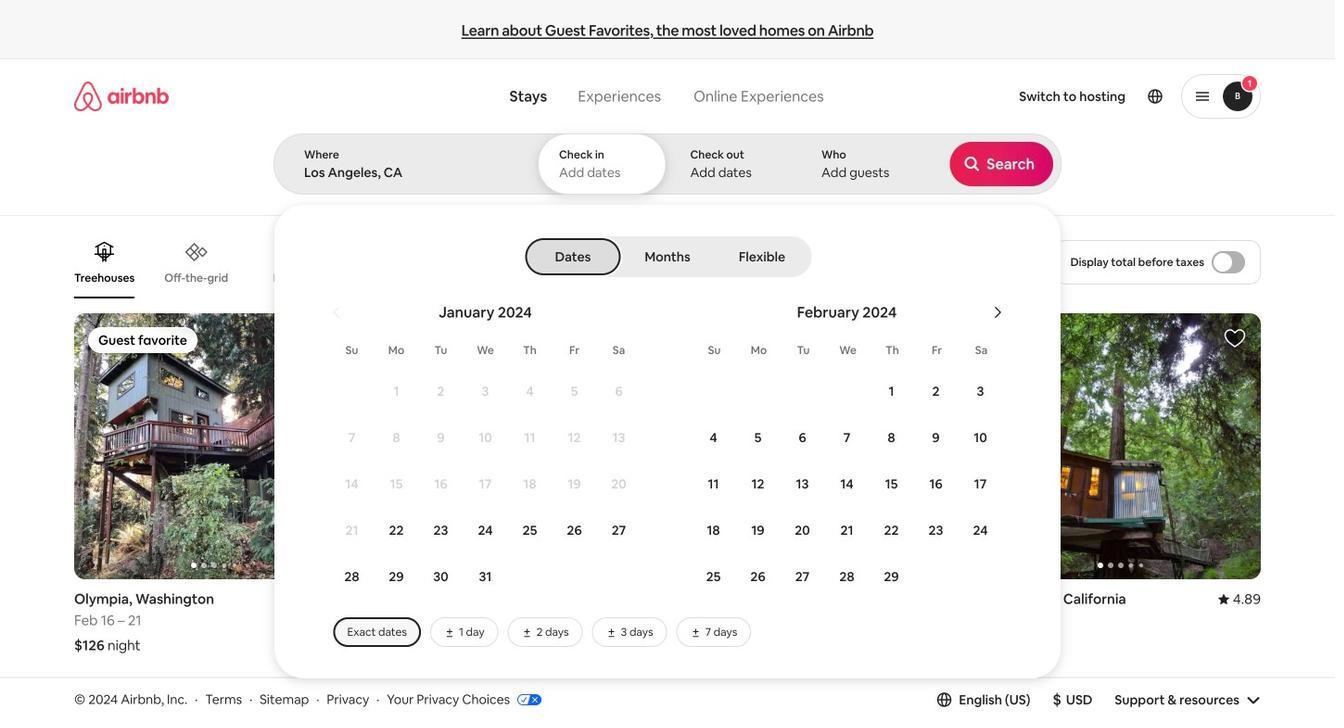 Task type: describe. For each thing, give the bounding box(es) containing it.
Search destinations search field
[[304, 164, 507, 181]]

calendar application
[[296, 283, 1336, 648]]

4.89 out of 5 average rating image
[[1219, 591, 1262, 609]]

add to wishlist: santa cruz, california image
[[922, 706, 944, 723]]

add to wishlist: occidental, california image
[[620, 327, 642, 350]]

what can we help you find? tab list
[[495, 76, 678, 117]]



Task type: vqa. For each thing, say whether or not it's contained in the screenshot.
"Add to wishlist: Cave Junction, Oregon" image
yes



Task type: locate. For each thing, give the bounding box(es) containing it.
None search field
[[274, 59, 1336, 679]]

group
[[74, 226, 944, 299], [74, 314, 354, 580], [377, 314, 657, 580], [679, 314, 959, 580], [982, 314, 1262, 580], [74, 692, 354, 723], [377, 692, 657, 723], [679, 692, 959, 723], [982, 692, 1262, 723]]

add to wishlist: cave junction, oregon image
[[922, 327, 944, 350]]

profile element
[[854, 59, 1262, 134]]

add to wishlist: watsonville, california image
[[1225, 706, 1247, 723]]

tab list
[[527, 237, 809, 277]]

add to wishlist: watsonville, california image
[[1225, 327, 1247, 350]]

tab panel
[[274, 134, 1336, 679]]



